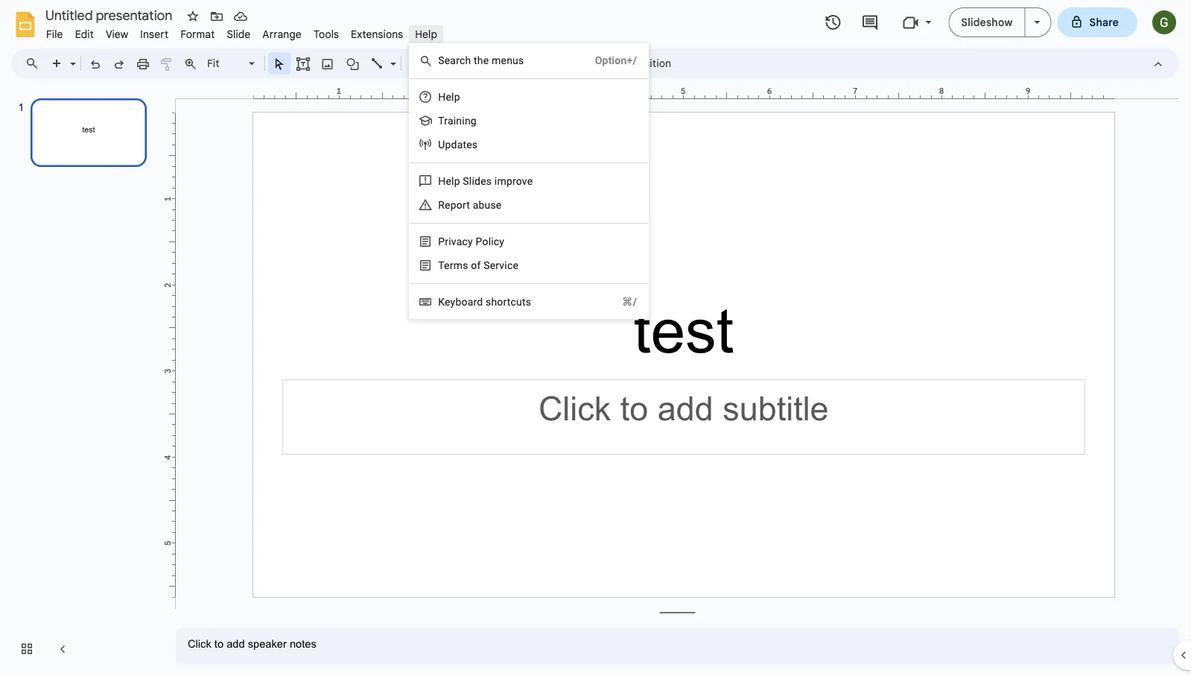 Task type: describe. For each thing, give the bounding box(es) containing it.
m
[[492, 54, 501, 66]]

privacy policy p element
[[438, 235, 509, 247]]

the
[[474, 54, 489, 66]]

search the menus m element
[[438, 54, 529, 66]]

arrange menu item
[[257, 25, 308, 43]]

help slides improve r element
[[438, 175, 538, 187]]

option+slash element
[[577, 53, 637, 68]]

terms of service s element
[[438, 259, 523, 271]]

help menu item
[[409, 25, 444, 43]]

menu inside application
[[389, 0, 649, 319]]

theme button
[[563, 52, 610, 75]]

insert menu item
[[134, 25, 175, 43]]

background button
[[434, 52, 506, 75]]

t
[[438, 114, 444, 127]]

p rivacy policy
[[438, 235, 505, 247]]

buse
[[479, 199, 502, 211]]

r
[[513, 175, 516, 187]]

enus
[[501, 54, 524, 66]]

view menu item
[[100, 25, 134, 43]]

u pdates
[[438, 138, 478, 151]]

transition
[[623, 57, 672, 70]]

share button
[[1058, 7, 1138, 37]]

insert image image
[[319, 53, 337, 74]]

policy
[[476, 235, 505, 247]]

slide menu item
[[221, 25, 257, 43]]

p
[[438, 235, 445, 247]]

ove
[[516, 175, 533, 187]]

search
[[438, 54, 471, 66]]

help for help
[[415, 28, 438, 41]]

elp
[[446, 91, 460, 103]]

file menu item
[[40, 25, 69, 43]]

report a buse
[[438, 199, 502, 211]]

pdates
[[445, 138, 478, 151]]

k eyboard shortcuts
[[438, 296, 532, 308]]

transition button
[[617, 52, 678, 75]]

term s of service
[[438, 259, 519, 271]]

theme
[[569, 57, 603, 70]]

application containing slideshow
[[0, 0, 1192, 676]]

s
[[463, 259, 469, 271]]

imp
[[495, 175, 513, 187]]

slideshow button
[[949, 7, 1026, 37]]

help slides imp r ove
[[438, 175, 533, 187]]

t raining
[[438, 114, 477, 127]]

insert
[[140, 28, 169, 41]]

eyboard
[[445, 296, 483, 308]]

arrange
[[263, 28, 302, 41]]



Task type: vqa. For each thing, say whether or not it's contained in the screenshot.


Task type: locate. For each thing, give the bounding box(es) containing it.
⌘slash element
[[605, 294, 637, 309]]

0 vertical spatial help
[[415, 28, 438, 41]]

slides
[[463, 175, 492, 187]]

view
[[106, 28, 128, 41]]

file
[[46, 28, 63, 41]]

edit menu item
[[69, 25, 100, 43]]

training t element
[[438, 114, 481, 127]]

k
[[438, 296, 445, 308]]

help inside menu item
[[415, 28, 438, 41]]

keyboard shortcuts k element
[[438, 296, 536, 308]]

option+/
[[595, 54, 637, 66]]

1 horizontal spatial help
[[438, 175, 460, 187]]

rivacy
[[445, 235, 473, 247]]

slideshow
[[962, 16, 1013, 29]]

report abuse a element
[[438, 199, 506, 211]]

service
[[484, 259, 519, 271]]

Zoom text field
[[205, 53, 247, 74]]

navigation
[[0, 84, 164, 676]]

help h element
[[438, 91, 465, 103]]

new slide with layout image
[[66, 54, 76, 59]]

menu bar
[[40, 19, 444, 44]]

presentation options image
[[1035, 21, 1041, 24]]

term
[[438, 259, 463, 271]]

⌘/
[[623, 296, 637, 308]]

tools
[[314, 28, 339, 41]]

Star checkbox
[[183, 6, 203, 27]]

extensions menu item
[[345, 25, 409, 43]]

format menu item
[[175, 25, 221, 43]]

menu bar banner
[[0, 0, 1192, 676]]

slide
[[227, 28, 251, 41]]

shape image
[[345, 53, 362, 74]]

edit
[[75, 28, 94, 41]]

help for help slides imp r ove
[[438, 175, 460, 187]]

h elp
[[438, 91, 460, 103]]

help right "extensions"
[[415, 28, 438, 41]]

help inside menu
[[438, 175, 460, 187]]

of
[[471, 259, 481, 271]]

updates u element
[[438, 138, 482, 151]]

help up report at left top
[[438, 175, 460, 187]]

background
[[441, 57, 500, 70]]

menu
[[389, 0, 649, 319]]

u
[[438, 138, 445, 151]]

raining
[[444, 114, 477, 127]]

h
[[438, 91, 446, 103]]

0 horizontal spatial help
[[415, 28, 438, 41]]

menu containing search the
[[389, 0, 649, 319]]

extensions
[[351, 28, 403, 41]]

tools menu item
[[308, 25, 345, 43]]

help
[[415, 28, 438, 41], [438, 175, 460, 187]]

menu bar containing file
[[40, 19, 444, 44]]

main toolbar
[[44, 52, 679, 75]]

format
[[181, 28, 215, 41]]

application
[[0, 0, 1192, 676]]

report
[[438, 199, 470, 211]]

a
[[473, 199, 479, 211]]

share
[[1090, 16, 1120, 29]]

Menus field
[[19, 53, 51, 74]]

search the m enus
[[438, 54, 524, 66]]

menu bar inside menu bar banner
[[40, 19, 444, 44]]

1 vertical spatial help
[[438, 175, 460, 187]]

shortcuts
[[486, 296, 532, 308]]

Zoom field
[[203, 53, 262, 75]]

Rename text field
[[40, 6, 181, 24]]



